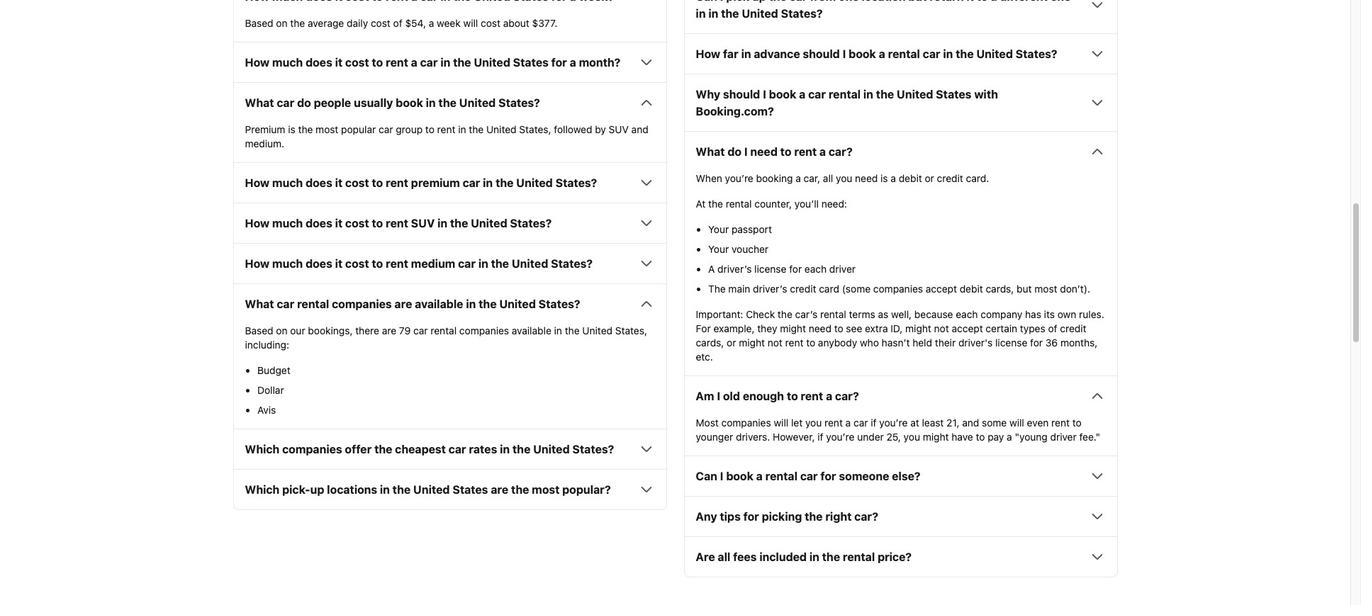 Task type: describe. For each thing, give the bounding box(es) containing it.
rent inside "dropdown button"
[[386, 177, 408, 190]]

drivers.
[[736, 431, 770, 443]]

21,
[[947, 417, 960, 429]]

car inside most companies will let you rent a car if you're at least 21, and some will even rent to younger drivers. however, if you're under 25, you might have to pay a "young driver fee."
[[854, 417, 868, 429]]

or inside important: check the car's rental terms as well, because each company has its own rules. for example, they might need to see extra id, might not accept certain types of credit cards, or might not rent to anybody who hasn't held their driver's license for 36 months, etc.
[[727, 337, 736, 349]]

to inside the can i pick up the car from one location but return it to a different one in in the united states?
[[977, 0, 988, 3]]

how for how much does it cost to rent a car in the united states for a month?
[[245, 56, 270, 69]]

states? inside how much does it cost to rent medium car in the united states? dropdown button
[[551, 258, 593, 270]]

which pick-up locations in the united states are the most popular?
[[245, 484, 611, 497]]

most inside dropdown button
[[532, 484, 560, 497]]

but inside the can i pick up the car from one location but return it to a different one in in the united states?
[[909, 0, 927, 3]]

rental up picking
[[766, 470, 798, 483]]

the main driver's credit card (some companies accept debit cards, but most don't).
[[708, 283, 1091, 295]]

to down how much does it cost to rent suv in the united states? at the left of page
[[372, 258, 383, 270]]

offer
[[345, 443, 372, 456]]

on for the
[[276, 17, 288, 29]]

can for can i pick up the car from one location but return it to a different one in in the united states?
[[696, 0, 718, 3]]

i inside the can i pick up the car from one location but return it to a different one in in the united states?
[[720, 0, 724, 3]]

companies up well,
[[874, 283, 923, 295]]

a down drivers.
[[756, 470, 763, 483]]

return
[[930, 0, 964, 3]]

check
[[746, 309, 775, 321]]

based on our bookings, there are 79 car rental companies available in the united states, including:
[[245, 325, 647, 351]]

license inside important: check the car's rental terms as well, because each company has its own rules. for example, they might need to see extra id, might not accept certain types of credit cards, or might not rent to anybody who hasn't held their driver's license for 36 months, etc.
[[996, 337, 1028, 349]]

is inside "premium is the most popular car group to rent in the united states, followed by suv and medium."
[[288, 124, 296, 136]]

book up group
[[396, 97, 423, 109]]

for left someone at the right of page
[[821, 470, 837, 483]]

medium.
[[245, 138, 285, 150]]

much for how much does it cost to rent suv in the united states?
[[272, 217, 303, 230]]

car inside dropdown button
[[420, 56, 438, 69]]

when
[[696, 173, 723, 185]]

in inside "dropdown button"
[[483, 177, 493, 190]]

1 horizontal spatial driver's
[[753, 283, 788, 295]]

much for how much does it cost to rent premium car in the united states?
[[272, 177, 303, 190]]

as
[[878, 309, 889, 321]]

should inside "dropdown button"
[[803, 48, 840, 60]]

rent up how much does it cost to rent medium car in the united states?
[[386, 217, 408, 230]]

what car do people usually book in the united states?
[[245, 97, 540, 109]]

suv inside the how much does it cost to rent suv in the united states? dropdown button
[[411, 217, 435, 230]]

to up the anybody
[[834, 323, 844, 335]]

even
[[1027, 417, 1049, 429]]

rent up let
[[801, 390, 824, 403]]

accept inside important: check the car's rental terms as well, because each company has its own rules. for example, they might need to see extra id, might not accept certain types of credit cards, or might not rent to anybody who hasn't held their driver's license for 36 months, etc.
[[952, 323, 983, 335]]

how for how much does it cost to rent premium car in the united states?
[[245, 177, 270, 190]]

well,
[[891, 309, 912, 321]]

36
[[1046, 337, 1058, 349]]

united inside based on our bookings, there are 79 car rental companies available in the united states, including:
[[582, 325, 613, 337]]

are
[[696, 551, 715, 564]]

states, inside based on our bookings, there are 79 car rental companies available in the united states, including:
[[615, 325, 647, 337]]

states? inside how much does it cost to rent premium car in the united states? "dropdown button"
[[556, 177, 597, 190]]

i inside "dropdown button"
[[843, 48, 846, 60]]

a right pay at the bottom
[[1007, 431, 1012, 443]]

extra
[[865, 323, 888, 335]]

location
[[862, 0, 906, 3]]

0 horizontal spatial driver's
[[718, 263, 752, 275]]

based for based on the average daily cost of $54, a week will cost about $377.
[[245, 17, 273, 29]]

states inside why should i book a car rental in the united states with booking.com?
[[936, 88, 972, 101]]

car inside "premium is the most popular car group to rent in the united states, followed by suv and medium."
[[379, 124, 393, 136]]

for inside important: check the car's rental terms as well, because each company has its own rules. for example, they might need to see extra id, might not accept certain types of credit cards, or might not rent to anybody who hasn't held their driver's license for 36 months, etc.
[[1030, 337, 1043, 349]]

2 horizontal spatial most
[[1035, 283, 1058, 295]]

bookings,
[[308, 325, 353, 337]]

0 horizontal spatial debit
[[899, 173, 922, 185]]

to left the anybody
[[806, 337, 816, 349]]

based on the average daily cost of $54, a week will cost about $377.
[[245, 17, 558, 29]]

card
[[819, 283, 840, 295]]

a down what do i need to rent a car? dropdown button
[[891, 173, 896, 185]]

the inside "dropdown button"
[[496, 177, 514, 190]]

1 horizontal spatial credit
[[937, 173, 964, 185]]

a driver's license for each driver
[[708, 263, 856, 275]]

has
[[1025, 309, 1042, 321]]

dollar
[[257, 385, 284, 397]]

for inside dropdown button
[[552, 56, 567, 69]]

0 horizontal spatial if
[[818, 431, 824, 443]]

states? inside the how much does it cost to rent suv in the united states? dropdown button
[[510, 217, 552, 230]]

someone
[[839, 470, 890, 483]]

cheapest
[[395, 443, 446, 456]]

why should i book a car rental in the united states with booking.com?
[[696, 88, 998, 118]]

are inside based on our bookings, there are 79 car rental companies available in the united states, including:
[[382, 325, 397, 337]]

including:
[[245, 339, 289, 351]]

months,
[[1061, 337, 1098, 349]]

premium
[[411, 177, 460, 190]]

pick
[[726, 0, 750, 3]]

month?
[[579, 56, 621, 69]]

most inside "premium is the most popular car group to rent in the united states, followed by suv and medium."
[[316, 124, 339, 136]]

car,
[[804, 173, 821, 185]]

in inside "premium is the most popular car group to rent in the united states, followed by suv and medium."
[[458, 124, 466, 136]]

rent left "medium"
[[386, 258, 408, 270]]

how for how far in advance should i book a rental car in the united states?
[[696, 48, 721, 60]]

price?
[[878, 551, 912, 564]]

it for how much does it cost to rent premium car in the united states?
[[335, 177, 343, 190]]

to up let
[[787, 390, 798, 403]]

any tips for picking the right car? button
[[696, 509, 1106, 526]]

0 vertical spatial driver
[[830, 263, 856, 275]]

your voucher
[[708, 243, 769, 255]]

it for how much does it cost to rent a car in the united states for a month?
[[335, 56, 343, 69]]

states? inside what car do people usually book in the united states? dropdown button
[[499, 97, 540, 109]]

states, inside "premium is the most popular car group to rent in the united states, followed by suv and medium."
[[519, 124, 551, 136]]

how for how much does it cost to rent suv in the united states?
[[245, 217, 270, 230]]

1 vertical spatial not
[[768, 337, 783, 349]]

of inside important: check the car's rental terms as well, because each company has its own rules. for example, they might need to see extra id, might not accept certain types of credit cards, or might not rent to anybody who hasn't held their driver's license for 36 months, etc.
[[1048, 323, 1058, 335]]

it for how much does it cost to rent suv in the united states?
[[335, 217, 343, 230]]

a
[[708, 263, 715, 275]]

car? for am i old enough to rent a car?
[[835, 390, 859, 403]]

i left old
[[717, 390, 721, 403]]

from
[[810, 0, 836, 3]]

premium is the most popular car group to rent in the united states, followed by suv and medium.
[[245, 124, 649, 150]]

how much does it cost to rent medium car in the united states? button
[[245, 255, 655, 273]]

what car rental companies are available in the united states? button
[[245, 296, 655, 313]]

see
[[846, 323, 863, 335]]

else?
[[892, 470, 921, 483]]

credit inside important: check the car's rental terms as well, because each company has its own rules. for example, they might need to see extra id, might not accept certain types of credit cards, or might not rent to anybody who hasn't held their driver's license for 36 months, etc.
[[1060, 323, 1087, 335]]

a up car,
[[820, 146, 826, 158]]

rental up our
[[297, 298, 329, 311]]

fees
[[733, 551, 757, 564]]

a left month?
[[570, 56, 576, 69]]

week
[[437, 17, 461, 29]]

pay
[[988, 431, 1004, 443]]

how far in advance should i book a rental car in the united states?
[[696, 48, 1058, 60]]

companies inside which companies offer the cheapest car rates  in the united states? dropdown button
[[282, 443, 342, 456]]

driver's
[[959, 337, 993, 349]]

how much does it cost to rent premium car in the united states?
[[245, 177, 597, 190]]

popular?
[[563, 484, 611, 497]]

0 vertical spatial all
[[823, 173, 833, 185]]

popular
[[341, 124, 376, 136]]

25,
[[887, 431, 901, 443]]

car inside the can i pick up the car from one location but return it to a different one in in the united states?
[[790, 0, 807, 3]]

different
[[1000, 0, 1048, 3]]

book down drivers.
[[726, 470, 754, 483]]

might up held
[[906, 323, 932, 335]]

rental up your passport
[[726, 198, 752, 210]]

up inside dropdown button
[[310, 484, 324, 497]]

car's
[[795, 309, 818, 321]]

book inside why should i book a car rental in the united states with booking.com?
[[769, 88, 797, 101]]

for right tips
[[744, 511, 759, 524]]

to up how much does it cost to rent medium car in the united states?
[[372, 217, 383, 230]]

1 horizontal spatial is
[[881, 173, 888, 185]]

cost for medium
[[345, 258, 369, 270]]

driver inside most companies will let you rent a car if you're at least 21, and some will even rent to younger drivers. however, if you're under 25, you might have to pay a "young driver fee."
[[1051, 431, 1077, 443]]

states? inside which companies offer the cheapest car rates  in the united states? dropdown button
[[573, 443, 614, 456]]

1 vertical spatial credit
[[790, 283, 817, 295]]

1 vertical spatial debit
[[960, 283, 983, 295]]

car inside "dropdown button"
[[923, 48, 941, 60]]

rental left "price?" in the right of the page
[[843, 551, 875, 564]]

companies inside the what car rental companies are available in the united states? dropdown button
[[332, 298, 392, 311]]

much for how much does it cost to rent medium car in the united states?
[[272, 258, 303, 270]]

might down they
[[739, 337, 765, 349]]

which pick-up locations in the united states are the most popular? button
[[245, 482, 655, 499]]

counter,
[[755, 198, 792, 210]]

1 horizontal spatial will
[[774, 417, 789, 429]]

0 vertical spatial or
[[925, 173, 935, 185]]

car inside based on our bookings, there are 79 car rental companies available in the united states, including:
[[414, 325, 428, 337]]

a down the anybody
[[826, 390, 833, 403]]

held
[[913, 337, 933, 349]]

what do i need to rent a car?
[[696, 146, 853, 158]]

1 horizontal spatial do
[[728, 146, 742, 158]]

united inside why should i book a car rental in the united states with booking.com?
[[897, 88, 934, 101]]

what do i need to rent a car? button
[[696, 143, 1106, 160]]

a right the $54,
[[429, 17, 434, 29]]

might down car's
[[780, 323, 806, 335]]

with
[[975, 88, 998, 101]]

should inside why should i book a car rental in the united states with booking.com?
[[723, 88, 760, 101]]

0 vertical spatial accept
[[926, 283, 957, 295]]

the inside "dropdown button"
[[956, 48, 974, 60]]

rental inside "dropdown button"
[[888, 48, 920, 60]]

booking
[[756, 173, 793, 185]]

2 vertical spatial car?
[[855, 511, 879, 524]]

0 horizontal spatial will
[[463, 17, 478, 29]]

by
[[595, 124, 606, 136]]

to left pay at the bottom
[[976, 431, 985, 443]]

0 horizontal spatial you're
[[725, 173, 754, 185]]

states? inside how far in advance should i book a rental car in the united states? "dropdown button"
[[1016, 48, 1058, 60]]

most
[[696, 417, 719, 429]]

up inside the can i pick up the car from one location but return it to a different one in in the united states?
[[752, 0, 766, 3]]

how much does it cost to rent suv in the united states?
[[245, 217, 552, 230]]

however,
[[773, 431, 815, 443]]

0 horizontal spatial of
[[393, 17, 403, 29]]

main
[[729, 283, 751, 295]]

most companies will let you rent a car if you're at least 21, and some will even rent to younger drivers. however, if you're under 25, you might have to pay a "young driver fee."
[[696, 417, 1101, 443]]

need inside important: check the car's rental terms as well, because each company has its own rules. for example, they might need to see extra id, might not accept certain types of credit cards, or might not rent to anybody who hasn't held their driver's license for 36 months, etc.
[[809, 323, 832, 335]]

hasn't
[[882, 337, 910, 349]]

rent right even
[[1052, 417, 1070, 429]]

79
[[399, 325, 411, 337]]

people
[[314, 97, 351, 109]]

at
[[911, 417, 920, 429]]

2 horizontal spatial will
[[1010, 417, 1025, 429]]

your passport
[[708, 224, 772, 236]]

followed
[[554, 124, 592, 136]]



Task type: vqa. For each thing, say whether or not it's contained in the screenshot.
Wonderful · 46 reviews
no



Task type: locate. For each thing, give the bounding box(es) containing it.
1 horizontal spatial most
[[532, 484, 560, 497]]

but left return
[[909, 0, 927, 3]]

1 horizontal spatial cards,
[[986, 283, 1014, 295]]

what for what car do people usually book in the united states?
[[245, 97, 274, 109]]

much inside "dropdown button"
[[272, 177, 303, 190]]

not down they
[[768, 337, 783, 349]]

companies inside most companies will let you rent a car if you're at least 21, and some will even rent to younger drivers. however, if you're under 25, you might have to pay a "young driver fee."
[[722, 417, 771, 429]]

1 horizontal spatial of
[[1048, 323, 1058, 335]]

the
[[769, 0, 787, 3], [721, 7, 739, 20], [290, 17, 305, 29], [956, 48, 974, 60], [453, 56, 471, 69], [876, 88, 894, 101], [439, 97, 457, 109], [298, 124, 313, 136], [469, 124, 484, 136], [496, 177, 514, 190], [709, 198, 723, 210], [450, 217, 468, 230], [491, 258, 509, 270], [479, 298, 497, 311], [778, 309, 793, 321], [565, 325, 580, 337], [374, 443, 392, 456], [513, 443, 531, 456], [393, 484, 411, 497], [511, 484, 529, 497], [805, 511, 823, 524], [822, 551, 840, 564]]

0 vertical spatial you're
[[725, 173, 754, 185]]

on inside based on our bookings, there are 79 car rental companies available in the united states, including:
[[276, 325, 288, 337]]

any tips for picking the right car?
[[696, 511, 879, 524]]

rent down car's
[[785, 337, 804, 349]]

states? inside the can i pick up the car from one location but return it to a different one in in the united states?
[[781, 7, 823, 20]]

the inside based on our bookings, there are 79 car rental companies available in the united states, including:
[[565, 325, 580, 337]]

1 horizontal spatial need
[[809, 323, 832, 335]]

much
[[272, 56, 303, 69], [272, 177, 303, 190], [272, 217, 303, 230], [272, 258, 303, 270]]

0 vertical spatial suv
[[609, 124, 629, 136]]

to up "fee."" in the bottom of the page
[[1073, 417, 1082, 429]]

2 vertical spatial are
[[491, 484, 509, 497]]

cost inside dropdown button
[[345, 56, 369, 69]]

can i pick up the car from one location but return it to a different one in in the united states? button
[[696, 0, 1106, 22]]

0 horizontal spatial should
[[723, 88, 760, 101]]

up
[[752, 0, 766, 3], [310, 484, 324, 497]]

can left pick
[[696, 0, 718, 3]]

you right let
[[806, 417, 822, 429]]

2 horizontal spatial you
[[904, 431, 920, 443]]

based for based on our bookings, there are 79 car rental companies available in the united states, including:
[[245, 325, 273, 337]]

i left pick
[[720, 0, 724, 3]]

1 horizontal spatial should
[[803, 48, 840, 60]]

available inside based on our bookings, there are 79 car rental companies available in the united states, including:
[[512, 325, 552, 337]]

does for how much does it cost to rent premium car in the united states?
[[306, 177, 332, 190]]

1 vertical spatial which
[[245, 484, 280, 497]]

does for how much does it cost to rent a car in the united states for a month?
[[306, 56, 332, 69]]

2 one from the left
[[1051, 0, 1071, 3]]

fee."
[[1080, 431, 1101, 443]]

rent inside important: check the car's rental terms as well, because each company has its own rules. for example, they might need to see extra id, might not accept certain types of credit cards, or might not rent to anybody who hasn't held their driver's license for 36 months, etc.
[[785, 337, 804, 349]]

and inside most companies will let you rent a car if you're at least 21, and some will even rent to younger drivers. however, if you're under 25, you might have to pay a "young driver fee."
[[962, 417, 980, 429]]

each up card
[[805, 263, 827, 275]]

how far in advance should i book a rental car in the united states? button
[[696, 46, 1106, 63]]

i down booking.com?
[[745, 146, 748, 158]]

a left car,
[[796, 173, 801, 185]]

each up driver's
[[956, 309, 978, 321]]

might inside most companies will let you rent a car if you're at least 21, and some will even rent to younger drivers. however, if you're under 25, you might have to pay a "young driver fee."
[[923, 431, 949, 443]]

car? for what do i need to rent a car?
[[829, 146, 853, 158]]

united inside "premium is the most popular car group to rent in the united states, followed by suv and medium."
[[486, 124, 517, 136]]

2 vertical spatial states
[[453, 484, 488, 497]]

0 horizontal spatial all
[[718, 551, 731, 564]]

0 horizontal spatial need
[[751, 146, 778, 158]]

2 your from the top
[[708, 243, 729, 255]]

2 can from the top
[[696, 470, 718, 483]]

driver's
[[718, 263, 752, 275], [753, 283, 788, 295]]

rental inside why should i book a car rental in the united states with booking.com?
[[829, 88, 861, 101]]

united inside "dropdown button"
[[516, 177, 553, 190]]

debit down what do i need to rent a car? dropdown button
[[899, 173, 922, 185]]

2 based from the top
[[245, 325, 273, 337]]

1 horizontal spatial states
[[513, 56, 549, 69]]

a inside "dropdown button"
[[879, 48, 886, 60]]

car? up under
[[835, 390, 859, 403]]

rental up see at the bottom of page
[[820, 309, 847, 321]]

2 much from the top
[[272, 177, 303, 190]]

debit
[[899, 173, 922, 185], [960, 283, 983, 295]]

each inside important: check the car's rental terms as well, because each company has its own rules. for example, they might need to see extra id, might not accept certain types of credit cards, or might not rent to anybody who hasn't held their driver's license for 36 months, etc.
[[956, 309, 978, 321]]

are inside which pick-up locations in the united states are the most popular? dropdown button
[[491, 484, 509, 497]]

1 vertical spatial can
[[696, 470, 718, 483]]

1 horizontal spatial license
[[996, 337, 1028, 349]]

car? up when you're booking a car, all you need is a debit or credit card.
[[829, 146, 853, 158]]

companies up pick-
[[282, 443, 342, 456]]

rent left premium
[[386, 177, 408, 190]]

1 horizontal spatial one
[[1051, 0, 1071, 3]]

a down the $54,
[[411, 56, 418, 69]]

might
[[780, 323, 806, 335], [906, 323, 932, 335], [739, 337, 765, 349], [923, 431, 949, 443]]

but up has
[[1017, 283, 1032, 295]]

1 horizontal spatial available
[[512, 325, 552, 337]]

your for your voucher
[[708, 243, 729, 255]]

are left the 79
[[382, 325, 397, 337]]

up left locations
[[310, 484, 324, 497]]

0 vertical spatial each
[[805, 263, 827, 275]]

how for how much does it cost to rent medium car in the united states?
[[245, 258, 270, 270]]

it inside the can i pick up the car from one location but return it to a different one in in the united states?
[[967, 0, 974, 3]]

included
[[760, 551, 807, 564]]

1 horizontal spatial up
[[752, 0, 766, 3]]

important:
[[696, 309, 744, 321]]

cost inside "dropdown button"
[[345, 177, 369, 190]]

based up the including:
[[245, 325, 273, 337]]

0 vertical spatial is
[[288, 124, 296, 136]]

you
[[836, 173, 853, 185], [806, 417, 822, 429], [904, 431, 920, 443]]

0 vertical spatial credit
[[937, 173, 964, 185]]

available inside dropdown button
[[415, 298, 463, 311]]

rent right let
[[825, 417, 843, 429]]

how much does it cost to rent suv in the united states? button
[[245, 215, 655, 232]]

1 vertical spatial need
[[855, 173, 878, 185]]

am
[[696, 390, 714, 403]]

1 horizontal spatial driver
[[1051, 431, 1077, 443]]

anybody
[[818, 337, 857, 349]]

0 vertical spatial driver's
[[718, 263, 752, 275]]

2 does from the top
[[306, 177, 332, 190]]

how much does it cost to rent a car in the united states for a month?
[[245, 56, 621, 69]]

is down what do i need to rent a car? dropdown button
[[881, 173, 888, 185]]

to inside "dropdown button"
[[372, 177, 383, 190]]

i inside why should i book a car rental in the united states with booking.com?
[[763, 88, 767, 101]]

am i old enough to rent a car? button
[[696, 388, 1106, 405]]

can i pick up the car from one location but return it to a different one in in the united states?
[[696, 0, 1071, 20]]

car inside "dropdown button"
[[463, 177, 480, 190]]

in inside dropdown button
[[441, 56, 451, 69]]

1 horizontal spatial but
[[1017, 283, 1032, 295]]

pick-
[[282, 484, 310, 497]]

states
[[513, 56, 549, 69], [936, 88, 972, 101], [453, 484, 488, 497]]

and inside "premium is the most popular car group to rent in the united states, followed by suv and medium."
[[632, 124, 649, 136]]

cost for suv
[[345, 217, 369, 230]]

0 horizontal spatial not
[[768, 337, 783, 349]]

are up the 79
[[395, 298, 412, 311]]

0 vertical spatial car?
[[829, 146, 853, 158]]

cards, up etc.
[[696, 337, 724, 349]]

cost for premium
[[345, 177, 369, 190]]

1 your from the top
[[708, 224, 729, 236]]

and right by
[[632, 124, 649, 136]]

cost for a
[[345, 56, 369, 69]]

what up the including:
[[245, 298, 274, 311]]

most up its
[[1035, 283, 1058, 295]]

not up their
[[934, 323, 949, 335]]

our
[[290, 325, 305, 337]]

can
[[696, 0, 718, 3], [696, 470, 718, 483]]

united inside dropdown button
[[474, 56, 511, 69]]

0 vertical spatial states
[[513, 56, 549, 69]]

do down booking.com?
[[728, 146, 742, 158]]

how much does it cost to rent medium car in the united states?
[[245, 258, 593, 270]]

usually
[[354, 97, 393, 109]]

2 on from the top
[[276, 325, 288, 337]]

which for which companies offer the cheapest car rates  in the united states?
[[245, 443, 280, 456]]

rent inside dropdown button
[[386, 56, 408, 69]]

one
[[839, 0, 859, 3], [1051, 0, 1071, 3]]

id,
[[891, 323, 903, 335]]

for down types
[[1030, 337, 1043, 349]]

4 does from the top
[[306, 258, 332, 270]]

are all fees included in the rental price? button
[[696, 549, 1106, 566]]

0 vertical spatial up
[[752, 0, 766, 3]]

rent down what car do people usually book in the united states? dropdown button
[[437, 124, 456, 136]]

you're
[[725, 173, 754, 185], [880, 417, 908, 429], [826, 431, 855, 443]]

you're right when
[[725, 173, 754, 185]]

all inside dropdown button
[[718, 551, 731, 564]]

much inside dropdown button
[[272, 56, 303, 69]]

1 can from the top
[[696, 0, 718, 3]]

book inside "dropdown button"
[[849, 48, 876, 60]]

what up premium
[[245, 97, 274, 109]]

your for your passport
[[708, 224, 729, 236]]

1 vertical spatial license
[[996, 337, 1028, 349]]

let
[[791, 417, 803, 429]]

i up why should i book a car rental in the united states with booking.com?
[[843, 48, 846, 60]]

the inside dropdown button
[[453, 56, 471, 69]]

need down car's
[[809, 323, 832, 335]]

based
[[245, 17, 273, 29], [245, 325, 273, 337]]

1 vertical spatial if
[[818, 431, 824, 443]]

which companies offer the cheapest car rates  in the united states? button
[[245, 441, 655, 458]]

will
[[463, 17, 478, 29], [774, 417, 789, 429], [1010, 417, 1025, 429]]

1 vertical spatial is
[[881, 173, 888, 185]]

2 horizontal spatial states
[[936, 88, 972, 101]]

who
[[860, 337, 879, 349]]

does inside dropdown button
[[306, 56, 332, 69]]

united inside "dropdown button"
[[977, 48, 1013, 60]]

a inside why should i book a car rental in the united states with booking.com?
[[799, 88, 806, 101]]

0 vertical spatial are
[[395, 298, 412, 311]]

car
[[790, 0, 807, 3], [923, 48, 941, 60], [420, 56, 438, 69], [809, 88, 826, 101], [277, 97, 294, 109], [379, 124, 393, 136], [463, 177, 480, 190], [458, 258, 476, 270], [277, 298, 294, 311], [414, 325, 428, 337], [854, 417, 868, 429], [449, 443, 466, 456], [800, 470, 818, 483]]

1 vertical spatial but
[[1017, 283, 1032, 295]]

driver's down your voucher
[[718, 263, 752, 275]]

how inside dropdown button
[[245, 56, 270, 69]]

medium
[[411, 258, 456, 270]]

0 horizontal spatial you
[[806, 417, 822, 429]]

need inside dropdown button
[[751, 146, 778, 158]]

your up your voucher
[[708, 224, 729, 236]]

are inside the what car rental companies are available in the united states? dropdown button
[[395, 298, 412, 311]]

0 horizontal spatial credit
[[790, 283, 817, 295]]

companies up there
[[332, 298, 392, 311]]

what for what do i need to rent a car?
[[696, 146, 725, 158]]

in inside why should i book a car rental in the united states with booking.com?
[[864, 88, 874, 101]]

1 one from the left
[[839, 0, 859, 3]]

a
[[991, 0, 997, 3], [429, 17, 434, 29], [879, 48, 886, 60], [411, 56, 418, 69], [570, 56, 576, 69], [799, 88, 806, 101], [820, 146, 826, 158], [796, 173, 801, 185], [891, 173, 896, 185], [826, 390, 833, 403], [846, 417, 851, 429], [1007, 431, 1012, 443], [756, 470, 763, 483]]

to up how much does it cost to rent suv in the united states? at the left of page
[[372, 177, 383, 190]]

on for our
[[276, 325, 288, 337]]

company
[[981, 309, 1023, 321]]

0 horizontal spatial one
[[839, 0, 859, 3]]

to inside dropdown button
[[372, 56, 383, 69]]

a inside the can i pick up the car from one location but return it to a different one in in the united states?
[[991, 0, 997, 3]]

will right week
[[463, 17, 478, 29]]

1 horizontal spatial you
[[836, 173, 853, 185]]

0 vertical spatial but
[[909, 0, 927, 3]]

which inside dropdown button
[[245, 484, 280, 497]]

to up booking
[[781, 146, 792, 158]]

you down 'at'
[[904, 431, 920, 443]]

suv inside "premium is the most popular car group to rent in the united states, followed by suv and medium."
[[609, 124, 629, 136]]

for up car's
[[789, 263, 802, 275]]

0 vertical spatial do
[[297, 97, 311, 109]]

can inside dropdown button
[[696, 470, 718, 483]]

states down "rates"
[[453, 484, 488, 497]]

"young
[[1015, 431, 1048, 443]]

rules.
[[1079, 309, 1105, 321]]

0 vertical spatial states,
[[519, 124, 551, 136]]

accept
[[926, 283, 957, 295], [952, 323, 983, 335]]

1 vertical spatial what
[[696, 146, 725, 158]]

1 does from the top
[[306, 56, 332, 69]]

1 vertical spatial all
[[718, 551, 731, 564]]

should right advance
[[803, 48, 840, 60]]

much for how much does it cost to rent a car in the united states for a month?
[[272, 56, 303, 69]]

0 horizontal spatial and
[[632, 124, 649, 136]]

1 vertical spatial on
[[276, 325, 288, 337]]

which down avis at the left bottom of the page
[[245, 443, 280, 456]]

locations
[[327, 484, 377, 497]]

which inside dropdown button
[[245, 443, 280, 456]]

i
[[720, 0, 724, 3], [843, 48, 846, 60], [763, 88, 767, 101], [745, 146, 748, 158], [717, 390, 721, 403], [720, 470, 724, 483]]

own
[[1058, 309, 1077, 321]]

to up usually
[[372, 56, 383, 69]]

am i old enough to rent a car?
[[696, 390, 859, 403]]

1 horizontal spatial if
[[871, 417, 877, 429]]

the inside why should i book a car rental in the united states with booking.com?
[[876, 88, 894, 101]]

1 vertical spatial driver
[[1051, 431, 1077, 443]]

or
[[925, 173, 935, 185], [727, 337, 736, 349]]

1 vertical spatial states
[[936, 88, 972, 101]]

0 vertical spatial license
[[755, 263, 787, 275]]

based left average
[[245, 17, 273, 29]]

available
[[415, 298, 463, 311], [512, 325, 552, 337]]

how much does it cost to rent a car in the united states for a month? button
[[245, 54, 655, 71]]

have
[[952, 431, 973, 443]]

about
[[503, 17, 530, 29]]

1 vertical spatial or
[[727, 337, 736, 349]]

all right are
[[718, 551, 731, 564]]

to right group
[[425, 124, 435, 136]]

which
[[245, 443, 280, 456], [245, 484, 280, 497]]

what for what car rental companies are available in the united states?
[[245, 298, 274, 311]]

most down people
[[316, 124, 339, 136]]

can for can i book a rental car for someone else?
[[696, 470, 718, 483]]

license
[[755, 263, 787, 275], [996, 337, 1028, 349]]

1 vertical spatial and
[[962, 417, 980, 429]]

1 vertical spatial cards,
[[696, 337, 724, 349]]

1 vertical spatial available
[[512, 325, 552, 337]]

driver left "fee."" in the bottom of the page
[[1051, 431, 1077, 443]]

how much does it cost to rent premium car in the united states? button
[[245, 175, 655, 192]]

some
[[982, 417, 1007, 429]]

driver's down a driver's license for each driver
[[753, 283, 788, 295]]

most
[[316, 124, 339, 136], [1035, 283, 1058, 295], [532, 484, 560, 497]]

it for how much does it cost to rent medium car in the united states?
[[335, 258, 343, 270]]

can inside the can i pick up the car from one location but return it to a different one in in the united states?
[[696, 0, 718, 3]]

cards, up company
[[986, 283, 1014, 295]]

on left average
[[276, 17, 288, 29]]

states? inside the what car rental companies are available in the united states? dropdown button
[[539, 298, 580, 311]]

1 horizontal spatial states,
[[615, 325, 647, 337]]

under
[[858, 431, 884, 443]]

1 vertical spatial up
[[310, 484, 324, 497]]

0 vertical spatial not
[[934, 323, 949, 335]]

1 vertical spatial based
[[245, 325, 273, 337]]

based inside based on our bookings, there are 79 car rental companies available in the united states, including:
[[245, 325, 273, 337]]

is right premium
[[288, 124, 296, 136]]

1 vertical spatial your
[[708, 243, 729, 255]]

suv down how much does it cost to rent premium car in the united states?
[[411, 217, 435, 230]]

2 horizontal spatial you're
[[880, 417, 908, 429]]

1 vertical spatial do
[[728, 146, 742, 158]]

0 horizontal spatial but
[[909, 0, 927, 3]]

2 vertical spatial need
[[809, 323, 832, 335]]

states,
[[519, 124, 551, 136], [615, 325, 647, 337]]

2 horizontal spatial need
[[855, 173, 878, 185]]

rent up car,
[[795, 146, 817, 158]]

the inside important: check the car's rental terms as well, because each company has its own rules. for example, they might need to see extra id, might not accept certain types of credit cards, or might not rent to anybody who hasn't held their driver's license for 36 months, etc.
[[778, 309, 793, 321]]

might down least
[[923, 431, 949, 443]]

2 vertical spatial what
[[245, 298, 274, 311]]

1 vertical spatial states,
[[615, 325, 647, 337]]

which companies offer the cheapest car rates  in the united states?
[[245, 443, 614, 456]]

passport
[[732, 224, 772, 236]]

1 vertical spatial driver's
[[753, 283, 788, 295]]

their
[[935, 337, 956, 349]]

1 which from the top
[[245, 443, 280, 456]]

do
[[297, 97, 311, 109], [728, 146, 742, 158]]

1 horizontal spatial not
[[934, 323, 949, 335]]

your up 'a'
[[708, 243, 729, 255]]

1 on from the top
[[276, 17, 288, 29]]

companies inside based on our bookings, there are 79 car rental companies available in the united states, including:
[[459, 325, 509, 337]]

a down advance
[[799, 88, 806, 101]]

0 horizontal spatial most
[[316, 124, 339, 136]]

does inside "dropdown button"
[[306, 177, 332, 190]]

should
[[803, 48, 840, 60], [723, 88, 760, 101]]

0 horizontal spatial each
[[805, 263, 827, 275]]

0 vertical spatial which
[[245, 443, 280, 456]]

you're left under
[[826, 431, 855, 443]]

which for which pick-up locations in the united states are the most popular?
[[245, 484, 280, 497]]

0 horizontal spatial cards,
[[696, 337, 724, 349]]

does for how much does it cost to rent suv in the united states?
[[306, 217, 332, 230]]

in inside based on our bookings, there are 79 car rental companies available in the united states, including:
[[554, 325, 562, 337]]

cards, inside important: check the car's rental terms as well, because each company has its own rules. for example, they might need to see extra id, might not accept certain types of credit cards, or might not rent to anybody who hasn't held their driver's license for 36 months, etc.
[[696, 337, 724, 349]]

0 horizontal spatial states
[[453, 484, 488, 497]]

3 much from the top
[[272, 217, 303, 230]]

are down "rates"
[[491, 484, 509, 497]]

2 horizontal spatial credit
[[1060, 323, 1087, 335]]

1 much from the top
[[272, 56, 303, 69]]

2 vertical spatial credit
[[1060, 323, 1087, 335]]

1 vertical spatial each
[[956, 309, 978, 321]]

united
[[742, 7, 779, 20], [977, 48, 1013, 60], [474, 56, 511, 69], [897, 88, 934, 101], [459, 97, 496, 109], [486, 124, 517, 136], [516, 177, 553, 190], [471, 217, 508, 230], [512, 258, 548, 270], [500, 298, 536, 311], [582, 325, 613, 337], [533, 443, 570, 456], [413, 484, 450, 497]]

budget
[[257, 365, 291, 377]]

car?
[[829, 146, 853, 158], [835, 390, 859, 403], [855, 511, 879, 524]]

1 vertical spatial suv
[[411, 217, 435, 230]]

or down what do i need to rent a car? dropdown button
[[925, 173, 935, 185]]

0 vertical spatial can
[[696, 0, 718, 3]]

rates
[[469, 443, 497, 456]]

suv right by
[[609, 124, 629, 136]]

1 based from the top
[[245, 17, 273, 29]]

certain
[[986, 323, 1018, 335]]

for
[[552, 56, 567, 69], [789, 263, 802, 275], [1030, 337, 1043, 349], [821, 470, 837, 483], [744, 511, 759, 524]]

states inside dropdown button
[[513, 56, 549, 69]]

1 vertical spatial you're
[[880, 417, 908, 429]]

can i book a rental car for someone else? button
[[696, 468, 1106, 485]]

0 vertical spatial if
[[871, 417, 877, 429]]

states inside dropdown button
[[453, 484, 488, 497]]

average
[[308, 17, 344, 29]]

a right let
[[846, 417, 851, 429]]

0 horizontal spatial driver
[[830, 263, 856, 275]]

4 much from the top
[[272, 258, 303, 270]]

if right however,
[[818, 431, 824, 443]]

2 which from the top
[[245, 484, 280, 497]]

book down advance
[[769, 88, 797, 101]]

1 vertical spatial should
[[723, 88, 760, 101]]

rental inside important: check the car's rental terms as well, because each company has its own rules. for example, they might need to see extra id, might not accept certain types of credit cards, or might not rent to anybody who hasn't held their driver's license for 36 months, etc.
[[820, 309, 847, 321]]

rental inside based on our bookings, there are 79 car rental companies available in the united states, including:
[[431, 325, 457, 337]]

don't).
[[1060, 283, 1091, 295]]

0 horizontal spatial or
[[727, 337, 736, 349]]

up right pick
[[752, 0, 766, 3]]

what up when
[[696, 146, 725, 158]]

you up need:
[[836, 173, 853, 185]]

to inside "premium is the most popular car group to rent in the united states, followed by suv and medium."
[[425, 124, 435, 136]]

one right from
[[839, 0, 859, 3]]

3 does from the top
[[306, 217, 332, 230]]

most left "popular?"
[[532, 484, 560, 497]]

a down the can i pick up the car from one location but return it to a different one in in the united states?
[[879, 48, 886, 60]]

what car do people usually book in the united states? button
[[245, 95, 655, 112]]

i down the younger
[[720, 470, 724, 483]]

united inside the can i pick up the car from one location but return it to a different one in in the united states?
[[742, 7, 779, 20]]

a left different
[[991, 0, 997, 3]]

0 vertical spatial most
[[316, 124, 339, 136]]

credit left the card.
[[937, 173, 964, 185]]

you'll
[[795, 198, 819, 210]]

will left let
[[774, 417, 789, 429]]

does for how much does it cost to rent medium car in the united states?
[[306, 258, 332, 270]]

car inside why should i book a car rental in the united states with booking.com?
[[809, 88, 826, 101]]

rental down how far in advance should i book a rental car in the united states?
[[829, 88, 861, 101]]

why should i book a car rental in the united states with booking.com? button
[[696, 86, 1106, 120]]

2 vertical spatial you
[[904, 431, 920, 443]]

it inside "dropdown button"
[[335, 177, 343, 190]]

are all fees included in the rental price?
[[696, 551, 912, 564]]

rent inside "premium is the most popular car group to rent in the united states, followed by suv and medium."
[[437, 124, 456, 136]]

0 horizontal spatial up
[[310, 484, 324, 497]]

important: check the car's rental terms as well, because each company has its own rules. for example, they might need to see extra id, might not accept certain types of credit cards, or might not rent to anybody who hasn't held their driver's license for 36 months, etc.
[[696, 309, 1105, 363]]

2 vertical spatial you're
[[826, 431, 855, 443]]



